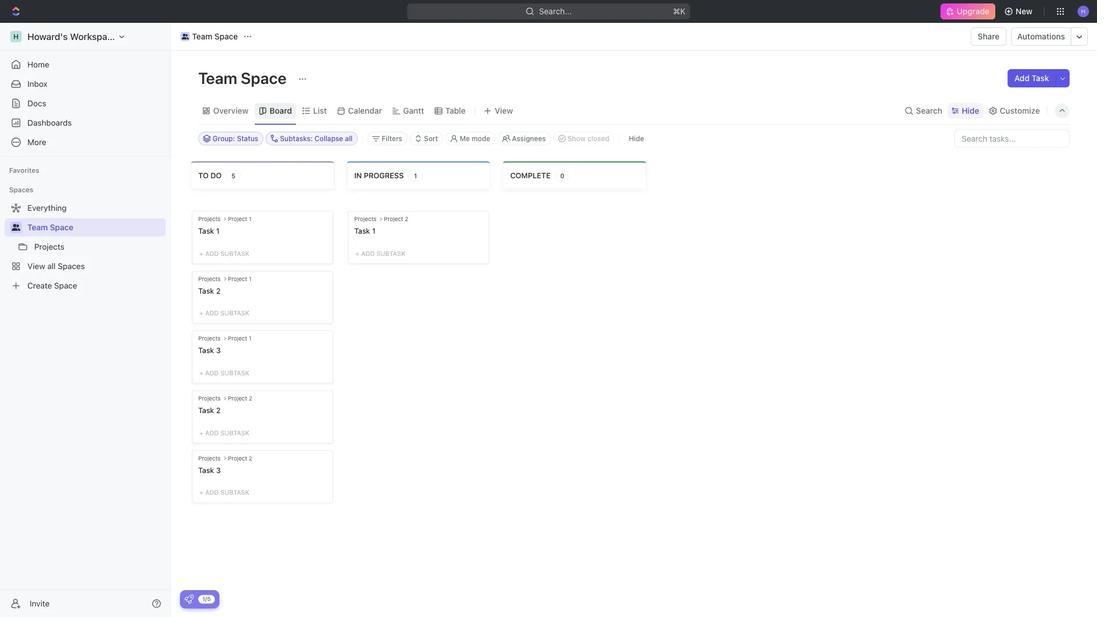 Task type: locate. For each thing, give the bounding box(es) containing it.
team
[[192, 32, 212, 41], [198, 68, 237, 87], [27, 223, 48, 232]]

0 vertical spatial project 2
[[384, 216, 409, 222]]

view inside view button
[[495, 106, 513, 115]]

0 vertical spatial project 1
[[228, 216, 252, 222]]

0 vertical spatial team space link
[[178, 30, 241, 43]]

hide inside button
[[629, 135, 644, 143]]

task 3 for project 2
[[198, 466, 221, 474]]

2 vertical spatial project 2
[[228, 455, 252, 462]]

projects down task 2
[[198, 455, 221, 462]]

‎task
[[198, 227, 214, 235], [198, 286, 214, 295]]

Search tasks... text field
[[955, 130, 1070, 147]]

new button
[[1000, 2, 1040, 21]]

0 vertical spatial 3
[[216, 346, 221, 355]]

‎task 1
[[198, 227, 220, 235]]

project 1
[[228, 216, 252, 222], [228, 276, 252, 282], [228, 335, 252, 342]]

5
[[231, 172, 235, 179]]

1 vertical spatial user group image
[[12, 224, 20, 231]]

1 task 3 from the top
[[198, 346, 221, 355]]

3 project 1 from the top
[[228, 335, 252, 342]]

home
[[27, 60, 49, 69]]

task
[[1032, 73, 1050, 83], [354, 227, 370, 235], [198, 346, 214, 355], [198, 406, 214, 415], [198, 466, 214, 474]]

team space link
[[178, 30, 241, 43], [27, 218, 163, 237]]

add
[[1015, 73, 1030, 83], [205, 250, 219, 257], [361, 250, 375, 257], [205, 310, 219, 317], [205, 369, 219, 377], [205, 429, 219, 437], [205, 489, 219, 496]]

1 horizontal spatial team space link
[[178, 30, 241, 43]]

0 horizontal spatial h
[[13, 33, 19, 41]]

0 horizontal spatial all
[[47, 262, 56, 271]]

0 vertical spatial all
[[345, 135, 353, 143]]

2 vertical spatial team space
[[27, 223, 73, 232]]

1 vertical spatial h
[[13, 33, 19, 41]]

1 vertical spatial view
[[27, 262, 45, 271]]

1 vertical spatial team space link
[[27, 218, 163, 237]]

overview link
[[211, 103, 249, 119]]

all right collapse
[[345, 135, 353, 143]]

project 1 for ‎task 2
[[228, 276, 252, 282]]

1
[[414, 172, 417, 179], [249, 216, 252, 222], [216, 227, 220, 235], [372, 227, 376, 235], [249, 276, 252, 282], [249, 335, 252, 342]]

1 3 from the top
[[216, 346, 221, 355]]

closed
[[588, 135, 610, 143]]

1 project 1 from the top
[[228, 216, 252, 222]]

view button
[[480, 103, 517, 119]]

0 horizontal spatial user group image
[[12, 224, 20, 231]]

subtasks: collapse all
[[280, 135, 353, 143]]

task 1
[[354, 227, 376, 235]]

0 vertical spatial team
[[192, 32, 212, 41]]

1 vertical spatial team
[[198, 68, 237, 87]]

project 2
[[384, 216, 409, 222], [228, 395, 252, 402], [228, 455, 252, 462]]

2 for task 2
[[249, 395, 252, 402]]

projects inside projects link
[[34, 242, 64, 252]]

group: status
[[213, 135, 258, 143]]

view inside view all spaces 'link'
[[27, 262, 45, 271]]

table
[[445, 106, 466, 115]]

1 horizontal spatial h
[[1082, 8, 1086, 14]]

1 vertical spatial project 2
[[228, 395, 252, 402]]

1 vertical spatial project 1
[[228, 276, 252, 282]]

sidebar navigation
[[0, 23, 173, 617]]

projects up view all spaces
[[34, 242, 64, 252]]

view up assignees button
[[495, 106, 513, 115]]

2 for task 1
[[405, 216, 409, 222]]

view for view
[[495, 106, 513, 115]]

view
[[495, 106, 513, 115], [27, 262, 45, 271]]

0 vertical spatial spaces
[[9, 186, 33, 194]]

project 2 for task 2
[[228, 395, 252, 402]]

2 project 1 from the top
[[228, 276, 252, 282]]

gantt
[[403, 106, 424, 115]]

2 vertical spatial team
[[27, 223, 48, 232]]

docs link
[[5, 94, 166, 113]]

task 3
[[198, 346, 221, 355], [198, 466, 221, 474]]

group:
[[213, 135, 235, 143]]

create space
[[27, 281, 77, 290]]

3 for project 2
[[216, 466, 221, 474]]

spaces inside 'link'
[[58, 262, 85, 271]]

filters button
[[368, 132, 408, 145]]

0 vertical spatial ‎task
[[198, 227, 214, 235]]

spaces
[[9, 186, 33, 194], [58, 262, 85, 271]]

‎task 2
[[198, 286, 221, 295]]

projects
[[198, 216, 221, 222], [354, 216, 377, 222], [34, 242, 64, 252], [198, 276, 221, 282], [198, 335, 221, 342], [198, 395, 221, 402], [198, 455, 221, 462]]

docs
[[27, 99, 46, 108]]

team space
[[192, 32, 238, 41], [198, 68, 290, 87], [27, 223, 73, 232]]

user group image
[[182, 34, 189, 39], [12, 224, 20, 231]]

favorites
[[9, 166, 39, 174]]

3
[[216, 346, 221, 355], [216, 466, 221, 474]]

project
[[228, 216, 247, 222], [384, 216, 403, 222], [228, 276, 247, 282], [228, 335, 247, 342], [228, 395, 247, 402], [228, 455, 247, 462]]

1 horizontal spatial user group image
[[182, 34, 189, 39]]

0
[[560, 172, 565, 179]]

add inside button
[[1015, 73, 1030, 83]]

in progress
[[354, 171, 404, 180]]

1 horizontal spatial hide
[[962, 106, 980, 115]]

1 horizontal spatial spaces
[[58, 262, 85, 271]]

task inside button
[[1032, 73, 1050, 83]]

add task button
[[1008, 69, 1056, 87]]

me mode button
[[446, 132, 496, 145]]

2 3 from the top
[[216, 466, 221, 474]]

1 vertical spatial hide
[[629, 135, 644, 143]]

2 ‎task from the top
[[198, 286, 214, 295]]

‎task for ‎task 2
[[198, 286, 214, 295]]

tree containing everything
[[5, 199, 166, 295]]

0 horizontal spatial spaces
[[9, 186, 33, 194]]

subtask
[[221, 250, 249, 257], [377, 250, 406, 257], [221, 310, 249, 317], [221, 369, 249, 377], [221, 429, 249, 437], [221, 489, 249, 496]]

project 2 for task 3
[[228, 455, 252, 462]]

spaces down favorites button
[[9, 186, 33, 194]]

view up create
[[27, 262, 45, 271]]

gantt link
[[401, 103, 424, 119]]

board
[[270, 106, 292, 115]]

1 vertical spatial all
[[47, 262, 56, 271]]

task 3 for project 1
[[198, 346, 221, 355]]

hide right closed
[[629, 135, 644, 143]]

in
[[354, 171, 362, 180]]

0 horizontal spatial view
[[27, 262, 45, 271]]

1 ‎task from the top
[[198, 227, 214, 235]]

calendar link
[[346, 103, 382, 119]]

1 vertical spatial task 3
[[198, 466, 221, 474]]

spaces up create space link
[[58, 262, 85, 271]]

onboarding checklist button element
[[185, 595, 194, 604]]

view all spaces
[[27, 262, 85, 271]]

all up create space
[[47, 262, 56, 271]]

0 vertical spatial hide
[[962, 106, 980, 115]]

all inside 'link'
[[47, 262, 56, 271]]

2 task 3 from the top
[[198, 466, 221, 474]]

list
[[313, 106, 327, 115]]

0 vertical spatial task 3
[[198, 346, 221, 355]]

howard's workspace, , element
[[10, 31, 22, 42]]

1 vertical spatial 3
[[216, 466, 221, 474]]

project 1 for task 3
[[228, 335, 252, 342]]

space inside create space link
[[54, 281, 77, 290]]

favorites button
[[5, 163, 44, 177]]

0 vertical spatial h
[[1082, 8, 1086, 14]]

space
[[215, 32, 238, 41], [241, 68, 287, 87], [50, 223, 73, 232], [54, 281, 77, 290]]

+ add subtask
[[200, 250, 249, 257], [356, 250, 406, 257], [200, 310, 249, 317], [200, 369, 249, 377], [200, 429, 249, 437], [200, 489, 249, 496]]

team inside tree
[[27, 223, 48, 232]]

1 vertical spatial ‎task
[[198, 286, 214, 295]]

hide inside dropdown button
[[962, 106, 980, 115]]

home link
[[5, 55, 166, 74]]

0 horizontal spatial hide
[[629, 135, 644, 143]]

projects up task 2
[[198, 395, 221, 402]]

view for view all spaces
[[27, 262, 45, 271]]

2
[[405, 216, 409, 222], [216, 286, 221, 295], [249, 395, 252, 402], [216, 406, 221, 415], [249, 455, 252, 462]]

to do
[[198, 171, 222, 180]]

team space inside sidebar navigation
[[27, 223, 73, 232]]

0 vertical spatial view
[[495, 106, 513, 115]]

2 for task 3
[[249, 455, 252, 462]]

2 vertical spatial project 1
[[228, 335, 252, 342]]

tree
[[5, 199, 166, 295]]

1 vertical spatial spaces
[[58, 262, 85, 271]]

upgrade
[[957, 7, 990, 16]]

howard's
[[27, 31, 68, 42]]

project 1 for ‎task 1
[[228, 216, 252, 222]]

dashboards link
[[5, 114, 166, 132]]

h
[[1082, 8, 1086, 14], [13, 33, 19, 41]]

dashboards
[[27, 118, 72, 127]]

inbox link
[[5, 75, 166, 93]]

projects link
[[34, 238, 163, 256]]

1 horizontal spatial view
[[495, 106, 513, 115]]

hide right search
[[962, 106, 980, 115]]

more button
[[5, 133, 166, 151]]



Task type: describe. For each thing, give the bounding box(es) containing it.
to
[[198, 171, 209, 180]]

search button
[[902, 103, 946, 119]]

search
[[916, 106, 943, 115]]

share button
[[971, 27, 1007, 46]]

projects up task 1
[[354, 216, 377, 222]]

share
[[978, 32, 1000, 41]]

me mode
[[460, 135, 490, 143]]

hide button
[[948, 103, 983, 119]]

1 horizontal spatial all
[[345, 135, 353, 143]]

overview
[[213, 106, 249, 115]]

h inside h dropdown button
[[1082, 8, 1086, 14]]

view button
[[480, 97, 517, 124]]

inbox
[[27, 79, 47, 89]]

complete
[[510, 171, 551, 180]]

create space link
[[5, 277, 163, 295]]

automations button
[[1012, 28, 1071, 45]]

0 vertical spatial team space
[[192, 32, 238, 41]]

howard's workspace
[[27, 31, 117, 42]]

show closed button
[[554, 132, 615, 145]]

projects down ‎task 2
[[198, 335, 221, 342]]

collapse
[[315, 135, 343, 143]]

assignees button
[[498, 132, 551, 145]]

progress
[[364, 171, 404, 180]]

new
[[1016, 7, 1033, 16]]

calendar
[[348, 106, 382, 115]]

projects up ‎task 1
[[198, 216, 221, 222]]

project 2 for task 1
[[384, 216, 409, 222]]

show
[[568, 135, 586, 143]]

user group image inside sidebar navigation
[[12, 224, 20, 231]]

1 vertical spatial team space
[[198, 68, 290, 87]]

me
[[460, 135, 470, 143]]

‎task for ‎task 1
[[198, 227, 214, 235]]

customize
[[1000, 106, 1040, 115]]

h button
[[1075, 2, 1093, 21]]

create
[[27, 281, 52, 290]]

more
[[27, 137, 46, 147]]

search...
[[539, 7, 572, 16]]

sort
[[424, 135, 438, 143]]

invite
[[30, 599, 50, 609]]

table link
[[443, 103, 466, 119]]

3 for project 1
[[216, 346, 221, 355]]

task 2
[[198, 406, 221, 415]]

sort button
[[410, 132, 443, 145]]

add task
[[1015, 73, 1050, 83]]

0 horizontal spatial team space link
[[27, 218, 163, 237]]

h inside howard's workspace, , element
[[13, 33, 19, 41]]

projects up ‎task 2
[[198, 276, 221, 282]]

everything
[[27, 203, 67, 213]]

everything link
[[5, 199, 163, 217]]

show closed
[[568, 135, 610, 143]]

tree inside sidebar navigation
[[5, 199, 166, 295]]

automations
[[1018, 32, 1066, 41]]

filters
[[382, 135, 402, 143]]

board link
[[267, 103, 292, 119]]

list link
[[311, 103, 327, 119]]

⌘k
[[673, 7, 686, 16]]

status
[[237, 135, 258, 143]]

assignees
[[512, 135, 546, 143]]

hide button
[[625, 132, 649, 145]]

upgrade link
[[941, 3, 996, 19]]

mode
[[472, 135, 490, 143]]

0 vertical spatial user group image
[[182, 34, 189, 39]]

view all spaces link
[[5, 257, 163, 276]]

do
[[211, 171, 222, 180]]

1/5
[[202, 596, 211, 603]]

customize button
[[985, 103, 1044, 119]]

workspace
[[70, 31, 117, 42]]

subtasks:
[[280, 135, 313, 143]]

onboarding checklist button image
[[185, 595, 194, 604]]



Task type: vqa. For each thing, say whether or not it's contained in the screenshot.
to do
yes



